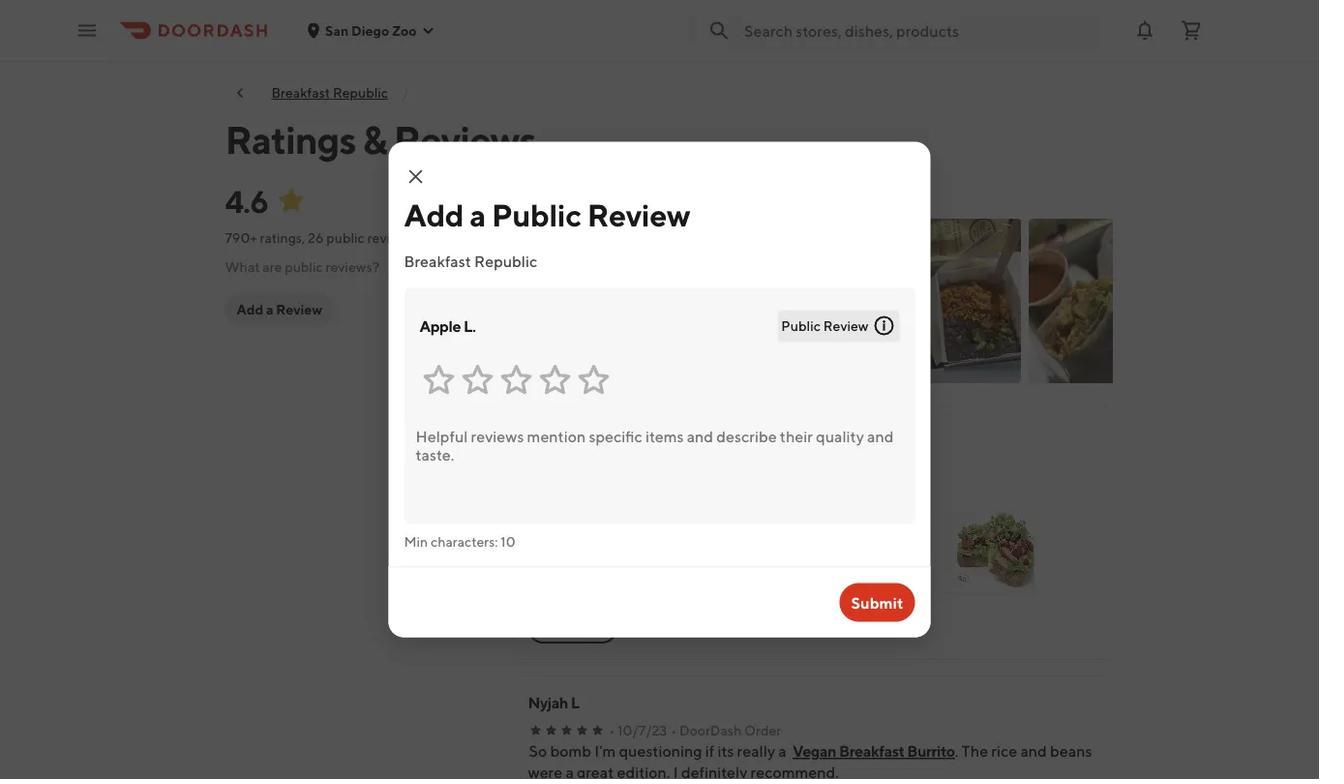 Task type: locate. For each thing, give the bounding box(es) containing it.
item photo 1 image
[[512, 219, 676, 383]]

open menu image
[[76, 19, 99, 42]]

1 vertical spatial public
[[285, 259, 323, 275]]

1 horizontal spatial add
[[404, 197, 464, 233]]

breakfast republic up l.
[[404, 252, 538, 270]]

a
[[470, 197, 486, 233], [266, 302, 273, 318]]

reviews
[[394, 116, 536, 162]]

1 horizontal spatial public
[[327, 230, 365, 246]]

liked up the helpful button
[[558, 554, 593, 570]]

0 vertical spatial add
[[404, 197, 464, 233]]

0 horizontal spatial add
[[237, 302, 263, 318]]

breakfast
[[272, 85, 330, 101], [404, 252, 471, 270], [839, 742, 905, 761]]

1 horizontal spatial •
[[671, 723, 677, 739]]

customer photos
[[512, 183, 631, 202]]

add down the what
[[237, 302, 263, 318]]

0 horizontal spatial liked button
[[528, 512, 778, 594]]

ratings
[[260, 230, 302, 246]]

add a review button
[[225, 294, 334, 325]]

0 horizontal spatial a
[[266, 302, 273, 318]]

photos
[[582, 183, 631, 202]]

liked up submit button
[[816, 554, 850, 570]]

san
[[325, 22, 349, 38]]

0 vertical spatial public
[[492, 197, 581, 233]]

add a public review dialog
[[389, 142, 931, 638]]

add inside dialog
[[404, 197, 464, 233]]

breakfast republic up the ratings
[[272, 85, 388, 101]]

breakfast republic inside add a public review dialog
[[404, 252, 538, 270]]

0 horizontal spatial public
[[285, 259, 323, 275]]

apple
[[420, 317, 461, 336]]

0 horizontal spatial breakfast
[[272, 85, 330, 101]]

1 horizontal spatial liked
[[816, 554, 850, 570]]

item photo 2 image
[[684, 219, 849, 383]]

doordash
[[680, 723, 742, 739]]

• right 10/7/23 at bottom
[[671, 723, 677, 739]]

1 vertical spatial add
[[237, 302, 263, 318]]

•
[[610, 723, 615, 739], [671, 723, 677, 739]]

republic inside add a public review dialog
[[474, 252, 538, 270]]

a for public
[[470, 197, 486, 233]]

review inside button
[[276, 302, 323, 318]]

public review
[[782, 318, 869, 334]]

san diego zoo
[[325, 22, 417, 38]]

s
[[565, 425, 574, 443]]

public
[[492, 197, 581, 233], [782, 318, 821, 334]]

add inside button
[[237, 302, 263, 318]]

republic
[[333, 85, 388, 101], [474, 252, 538, 270]]

vegan breakfast burrito button
[[793, 741, 955, 762]]

0 horizontal spatial breakfast republic
[[272, 85, 388, 101]]

public right 26
[[327, 230, 365, 246]]

apple l.
[[420, 317, 476, 336]]

• left 10/7/23 at bottom
[[610, 723, 615, 739]]

san diego zoo button
[[306, 22, 436, 38]]

2 liked button from the left
[[786, 512, 1036, 594]]

customer
[[512, 183, 579, 202]]

1 vertical spatial a
[[266, 302, 273, 318]]

public
[[327, 230, 365, 246], [285, 259, 323, 275]]

add
[[404, 197, 464, 233], [237, 302, 263, 318]]

1 vertical spatial breakfast republic
[[404, 252, 538, 270]]

,
[[302, 230, 305, 246]]

breakfast republic
[[272, 85, 388, 101], [404, 252, 538, 270]]

liked button
[[528, 512, 778, 594], [786, 512, 1036, 594]]

vegan
[[793, 742, 837, 761]]

ratings & reviews
[[225, 116, 536, 162]]

republic up &
[[333, 85, 388, 101]]

add a public review
[[404, 197, 691, 233]]

liked
[[558, 554, 593, 570], [816, 554, 850, 570]]

republic down 'add a public review'
[[474, 252, 538, 270]]

diego
[[352, 22, 389, 38]]

breakfast right vegan
[[839, 742, 905, 761]]

1 vertical spatial breakfast
[[404, 252, 471, 270]]

helpful button
[[528, 613, 618, 644]]

1 horizontal spatial public
[[782, 318, 821, 334]]

1 horizontal spatial breakfast
[[404, 252, 471, 270]]

are
[[263, 259, 282, 275]]

a for review
[[266, 302, 273, 318]]

1 horizontal spatial breakfast republic
[[404, 252, 538, 270]]

add for add a review
[[237, 302, 263, 318]]

1 vertical spatial republic
[[474, 252, 538, 270]]

1 horizontal spatial republic
[[474, 252, 538, 270]]

breakfast down the reviews
[[404, 252, 471, 270]]

0 vertical spatial breakfast republic
[[272, 85, 388, 101]]

0 horizontal spatial •
[[610, 723, 615, 739]]

1 horizontal spatial review
[[587, 197, 691, 233]]

breakfast up the ratings
[[272, 85, 330, 101]]

what are public reviews?
[[225, 259, 380, 275]]

add a review
[[237, 302, 323, 318]]

characters:
[[431, 534, 498, 550]]

0 horizontal spatial review
[[276, 302, 323, 318]]

Helpful reviews mention specific items and describe their quality and taste. text field
[[404, 416, 916, 524]]

a left customer
[[470, 197, 486, 233]]

a inside button
[[266, 302, 273, 318]]

0 horizontal spatial liked
[[558, 554, 593, 570]]

min
[[404, 534, 428, 550]]

item photo 3 image
[[856, 219, 1021, 383]]

zoo
[[392, 22, 417, 38]]

4.6
[[225, 183, 268, 219]]

a down are
[[266, 302, 273, 318]]

1 horizontal spatial liked button
[[786, 512, 1036, 594]]

0 vertical spatial a
[[470, 197, 486, 233]]

add down close add a public review icon
[[404, 197, 464, 233]]

0 vertical spatial republic
[[333, 85, 388, 101]]

public down ,
[[285, 259, 323, 275]]

ratings
[[225, 116, 356, 162]]

review
[[587, 197, 691, 233], [276, 302, 323, 318], [824, 318, 869, 334]]

a inside dialog
[[470, 197, 486, 233]]

back to store button image
[[233, 85, 248, 101]]

2 horizontal spatial breakfast
[[839, 742, 905, 761]]

burrito
[[908, 742, 955, 761]]

2 vertical spatial breakfast
[[839, 742, 905, 761]]

1 horizontal spatial a
[[470, 197, 486, 233]]



Task type: describe. For each thing, give the bounding box(es) containing it.
submit button
[[840, 583, 916, 622]]

what
[[225, 259, 260, 275]]

1 • from the left
[[610, 723, 615, 739]]

790+ ratings , 26 public reviews
[[225, 230, 414, 246]]

avocado toast image
[[957, 513, 1035, 593]]

0 horizontal spatial public
[[492, 197, 581, 233]]

helpful
[[559, 620, 606, 636]]

2 • from the left
[[671, 723, 677, 739]]

0 items, open order cart image
[[1180, 19, 1204, 42]]

close add a public review image
[[404, 165, 428, 188]]

mike s
[[528, 425, 574, 443]]

&
[[363, 116, 387, 162]]

submit
[[852, 594, 904, 612]]

26
[[308, 230, 324, 246]]

l
[[571, 694, 580, 712]]

10
[[501, 534, 516, 550]]

vegan breakfast burrito
[[793, 742, 955, 761]]

mike
[[528, 425, 562, 443]]

order
[[745, 723, 782, 739]]

nyjah
[[528, 694, 568, 712]]

0 vertical spatial public
[[327, 230, 365, 246]]

• 10/7/23 • doordash order
[[610, 723, 782, 739]]

reviews
[[368, 230, 414, 246]]

2 liked from the left
[[816, 554, 850, 570]]

1 liked from the left
[[558, 554, 593, 570]]

2 horizontal spatial review
[[824, 318, 869, 334]]

10/7/23
[[618, 723, 667, 739]]

item photo 4 image
[[1029, 219, 1193, 383]]

790+
[[225, 230, 257, 246]]

breakfast inside add a public review dialog
[[404, 252, 471, 270]]

breakfast inside button
[[839, 742, 905, 761]]

add for add a public review
[[404, 197, 464, 233]]

min characters: 10
[[404, 534, 516, 550]]

0 vertical spatial breakfast
[[272, 85, 330, 101]]

1 vertical spatial public
[[782, 318, 821, 334]]

reviews?
[[326, 259, 380, 275]]

1 liked button from the left
[[528, 512, 778, 594]]

notification bell image
[[1134, 19, 1157, 42]]

0 horizontal spatial republic
[[333, 85, 388, 101]]

l.
[[464, 317, 476, 336]]

tres leches vegan pancake image
[[700, 513, 777, 593]]

nyjah l
[[528, 694, 580, 712]]

breakfast republic link
[[272, 85, 388, 101]]



Task type: vqa. For each thing, say whether or not it's contained in the screenshot.
Review inside the BUTTON
yes



